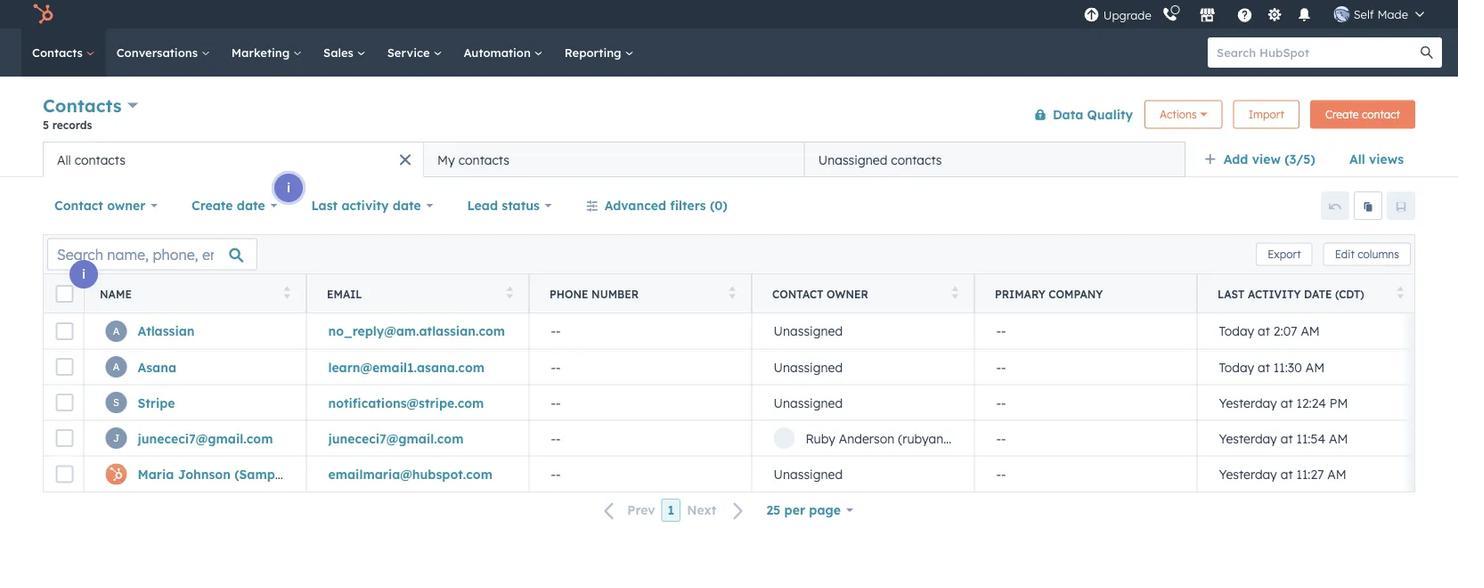 Task type: vqa. For each thing, say whether or not it's contained in the screenshot.


Task type: describe. For each thing, give the bounding box(es) containing it.
Search HubSpot search field
[[1208, 37, 1426, 68]]

last for last activity date (cdt)
[[1218, 287, 1245, 301]]

edit
[[1335, 248, 1355, 261]]

25 per page
[[767, 503, 841, 518]]

press to sort. image for contact owner
[[952, 286, 959, 299]]

export
[[1268, 248, 1301, 261]]

25 per page button
[[755, 493, 865, 528]]

press to sort. element for last activity date (cdt)
[[1398, 286, 1404, 302]]

learn@email1.asana.com link
[[328, 359, 485, 375]]

status
[[502, 198, 540, 213]]

at for 12:24
[[1281, 395, 1293, 411]]

automation link
[[453, 29, 554, 77]]

1 vertical spatial owner
[[827, 287, 869, 301]]

no_reply@am.atlassian.com button
[[307, 314, 529, 349]]

learn@email1.asana.com button
[[307, 349, 529, 385]]

next button
[[681, 499, 755, 523]]

at for 11:54
[[1281, 431, 1293, 446]]

contact inside "contact owner" popup button
[[54, 198, 103, 213]]

hubspot link
[[21, 4, 67, 25]]

contacts for all contacts
[[75, 152, 126, 168]]

upgrade image
[[1084, 8, 1100, 24]]

am for yesterday at 11:27 am
[[1328, 466, 1347, 482]]

all views link
[[1338, 142, 1416, 177]]

today for today at 11:30 am
[[1219, 359, 1255, 375]]

stripe
[[138, 395, 175, 411]]

made
[[1378, 7, 1409, 21]]

automation
[[464, 45, 534, 60]]

press to sort. element for email
[[507, 286, 513, 302]]

last activity date button
[[300, 188, 445, 224]]

calling icon button
[[1155, 2, 1186, 26]]

conversations
[[116, 45, 201, 60]]

Search name, phone, email addresses, or company search field
[[47, 238, 257, 270]]

am for today at 2:07 am
[[1301, 323, 1320, 339]]

create for create contact
[[1326, 108, 1359, 121]]

per
[[785, 503, 805, 518]]

contacts link
[[21, 29, 106, 77]]

records
[[52, 118, 92, 131]]

name
[[100, 287, 132, 301]]

pagination navigation
[[594, 499, 755, 523]]

emailmaria@hubspot.com button
[[307, 456, 529, 492]]

advanced filters (0) button
[[574, 188, 739, 224]]

contacts for unassigned contacts
[[891, 152, 942, 168]]

filters
[[670, 198, 706, 213]]

1 button
[[662, 499, 681, 522]]

-- button for no_reply@am.atlassian.com
[[529, 314, 752, 349]]

my
[[438, 152, 455, 168]]

1 vertical spatial i button
[[69, 260, 98, 289]]

unassigned button for today at 2:07 am
[[752, 314, 975, 349]]

quality
[[1088, 106, 1133, 122]]

prev button
[[594, 499, 662, 523]]

unassigned for no_reply@am.atlassian.com
[[774, 323, 843, 339]]

ruby anderson image
[[1334, 6, 1350, 22]]

stripe link
[[138, 395, 175, 411]]

yesterday for yesterday at 11:54 am
[[1219, 431, 1278, 446]]

contacts inside popup button
[[43, 94, 122, 117]]

yesterday for yesterday at 12:24 pm
[[1219, 395, 1278, 411]]

unassigned contacts
[[819, 152, 942, 168]]

today at 11:30 am
[[1219, 359, 1325, 375]]

i for the top i button
[[287, 180, 291, 196]]

at for 11:27
[[1281, 466, 1293, 482]]

at for 2:07
[[1258, 323, 1270, 339]]

self made button
[[1324, 0, 1435, 29]]

11:27
[[1297, 466, 1324, 482]]

views
[[1369, 151, 1404, 167]]

-- button for junececi7@gmail.com
[[529, 421, 752, 456]]

company
[[1049, 287, 1103, 301]]

actions button
[[1145, 100, 1223, 129]]

lead status
[[467, 198, 540, 213]]

-- button for learn@email1.asana.com
[[529, 349, 752, 385]]

yesterday for yesterday at 11:27 am
[[1219, 466, 1278, 482]]

create date
[[192, 198, 265, 213]]

my contacts
[[438, 152, 510, 168]]

asana
[[138, 359, 176, 375]]

marketing link
[[221, 29, 313, 77]]

marketing
[[231, 45, 293, 60]]

unassigned for emailmaria@hubspot.com
[[774, 466, 843, 482]]

advanced filters (0)
[[605, 198, 728, 213]]

hubspot image
[[32, 4, 53, 25]]

asana link
[[138, 359, 176, 375]]

junececi7@gmail.com button
[[307, 421, 529, 456]]

1 junececi7@gmail.com from the left
[[138, 431, 273, 446]]

import button
[[1234, 100, 1300, 129]]

edit columns button
[[1324, 243, 1411, 266]]

last activity date (cdt)
[[1218, 287, 1365, 301]]

lead status button
[[456, 188, 564, 224]]

contact owner inside popup button
[[54, 198, 146, 213]]

1 press to sort. image from the left
[[284, 286, 290, 299]]

0 vertical spatial i button
[[274, 174, 303, 202]]

actions
[[1160, 108, 1197, 121]]

(0)
[[710, 198, 728, 213]]

1
[[668, 503, 675, 518]]

phone
[[550, 287, 589, 301]]

data
[[1053, 106, 1084, 122]]

marketplaces image
[[1200, 8, 1216, 24]]

contacts banner
[[43, 91, 1416, 142]]

help button
[[1230, 0, 1261, 29]]

add view (3/5) button
[[1193, 142, 1338, 177]]

last activity date
[[311, 198, 421, 213]]

atlassian link
[[138, 323, 195, 339]]

number
[[592, 287, 639, 301]]



Task type: locate. For each thing, give the bounding box(es) containing it.
1 -- button from the top
[[529, 314, 752, 349]]

4 press to sort. element from the left
[[952, 286, 959, 302]]

press to sort. image
[[284, 286, 290, 299], [729, 286, 736, 299]]

yesterday
[[1219, 395, 1278, 411], [1219, 431, 1278, 446], [1219, 466, 1278, 482]]

1 vertical spatial create
[[192, 198, 233, 213]]

2 horizontal spatial contacts
[[891, 152, 942, 168]]

press to sort. element
[[284, 286, 290, 302], [507, 286, 513, 302], [729, 286, 736, 302], [952, 286, 959, 302], [1398, 286, 1404, 302]]

at for 11:30
[[1258, 359, 1270, 375]]

1 horizontal spatial date
[[393, 198, 421, 213]]

junececi7@gmail.com link
[[138, 431, 273, 446], [328, 431, 464, 446]]

yesterday at 11:27 am
[[1219, 466, 1347, 482]]

notifications image
[[1297, 8, 1313, 24]]

0 vertical spatial i
[[287, 180, 291, 196]]

press to sort. image left primary
[[952, 286, 959, 299]]

2 horizontal spatial press to sort. image
[[1398, 286, 1404, 299]]

2 vertical spatial yesterday
[[1219, 466, 1278, 482]]

3 press to sort. image from the left
[[1398, 286, 1404, 299]]

-- button
[[529, 314, 752, 349], [529, 349, 752, 385], [529, 385, 752, 421], [529, 421, 752, 456], [529, 456, 752, 492]]

1 vertical spatial contact
[[772, 287, 824, 301]]

create inside button
[[1326, 108, 1359, 121]]

1 horizontal spatial contact owner
[[772, 287, 869, 301]]

conversations link
[[106, 29, 221, 77]]

add view (3/5)
[[1224, 151, 1316, 167]]

0 vertical spatial contacts
[[32, 45, 86, 60]]

1 yesterday from the top
[[1219, 395, 1278, 411]]

create for create date
[[192, 198, 233, 213]]

junececi7@gmail.com down notifications@stripe.com link
[[328, 431, 464, 446]]

contacts inside button
[[459, 152, 510, 168]]

press to sort. element for phone number
[[729, 286, 736, 302]]

3 contacts from the left
[[891, 152, 942, 168]]

next
[[687, 503, 717, 518]]

2 yesterday from the top
[[1219, 431, 1278, 446]]

today left the "2:07"
[[1219, 323, 1255, 339]]

i down all contacts button
[[287, 180, 291, 196]]

contacts
[[75, 152, 126, 168], [459, 152, 510, 168], [891, 152, 942, 168]]

i button left name
[[69, 260, 98, 289]]

4 unassigned button from the top
[[752, 456, 975, 492]]

create contact button
[[1311, 100, 1416, 129]]

ruby anderson (rubyanndersson@gmail.com) button
[[752, 421, 1075, 456]]

notifications@stripe.com link
[[328, 395, 484, 411]]

unassigned for learn@email1.asana.com
[[774, 359, 843, 375]]

lead
[[467, 198, 498, 213]]

phone number
[[550, 287, 639, 301]]

1 horizontal spatial owner
[[827, 287, 869, 301]]

self made
[[1354, 7, 1409, 21]]

1 horizontal spatial last
[[1218, 287, 1245, 301]]

contacts down hubspot link
[[32, 45, 86, 60]]

unassigned contacts button
[[805, 142, 1186, 177]]

owner
[[107, 198, 146, 213], [827, 287, 869, 301]]

all down 5 records
[[57, 152, 71, 168]]

create down all contacts button
[[192, 198, 233, 213]]

1 vertical spatial yesterday
[[1219, 431, 1278, 446]]

all left views
[[1350, 151, 1366, 167]]

at left 12:24 at the bottom right of the page
[[1281, 395, 1293, 411]]

1 vertical spatial last
[[1218, 287, 1245, 301]]

create contact
[[1326, 108, 1401, 121]]

at left 11:30
[[1258, 359, 1270, 375]]

sales
[[323, 45, 357, 60]]

ruby anderson (rubyanndersson@gmail.com)
[[806, 431, 1075, 446]]

unassigned inside 'button'
[[819, 152, 888, 168]]

data quality
[[1053, 106, 1133, 122]]

maria johnson (sample contact) link
[[138, 466, 343, 482]]

1 horizontal spatial i
[[287, 180, 291, 196]]

reporting link
[[554, 29, 645, 77]]

atlassian
[[138, 323, 195, 339]]

0 horizontal spatial owner
[[107, 198, 146, 213]]

press to sort. image for email
[[507, 286, 513, 299]]

0 horizontal spatial last
[[311, 198, 338, 213]]

1 vertical spatial today
[[1219, 359, 1255, 375]]

5
[[43, 118, 49, 131]]

0 horizontal spatial date
[[237, 198, 265, 213]]

sales link
[[313, 29, 377, 77]]

(sample
[[234, 466, 286, 482]]

help image
[[1237, 8, 1253, 24]]

1 horizontal spatial create
[[1326, 108, 1359, 121]]

2 -- button from the top
[[529, 349, 752, 385]]

1 date from the left
[[237, 198, 265, 213]]

contacts for my contacts
[[459, 152, 510, 168]]

owner inside popup button
[[107, 198, 146, 213]]

contacts inside button
[[75, 152, 126, 168]]

unassigned button for yesterday at 12:24 pm
[[752, 385, 975, 421]]

0 horizontal spatial i button
[[69, 260, 98, 289]]

3 yesterday from the top
[[1219, 466, 1278, 482]]

0 vertical spatial contact
[[54, 198, 103, 213]]

0 horizontal spatial press to sort. image
[[507, 286, 513, 299]]

date
[[1305, 287, 1332, 301]]

ruby
[[806, 431, 836, 446]]

0 horizontal spatial all
[[57, 152, 71, 168]]

unassigned for notifications@stripe.com
[[774, 395, 843, 411]]

0 horizontal spatial contact
[[54, 198, 103, 213]]

contacts up records
[[43, 94, 122, 117]]

1 vertical spatial i
[[82, 266, 86, 282]]

press to sort. image for last activity date (cdt)
[[1398, 286, 1404, 299]]

am right the 11:27 on the right
[[1328, 466, 1347, 482]]

import
[[1249, 108, 1285, 121]]

5 press to sort. element from the left
[[1398, 286, 1404, 302]]

0 horizontal spatial junececi7@gmail.com
[[138, 431, 273, 446]]

1 press to sort. image from the left
[[507, 286, 513, 299]]

0 horizontal spatial create
[[192, 198, 233, 213]]

1 press to sort. element from the left
[[284, 286, 290, 302]]

junececi7@gmail.com link inside button
[[328, 431, 464, 446]]

last inside popup button
[[311, 198, 338, 213]]

today for today at 2:07 am
[[1219, 323, 1255, 339]]

search image
[[1421, 46, 1434, 59]]

menu containing self made
[[1082, 0, 1437, 29]]

contacts button
[[43, 93, 138, 119]]

contact
[[54, 198, 103, 213], [772, 287, 824, 301]]

create left contact at the right
[[1326, 108, 1359, 121]]

3 unassigned button from the top
[[752, 385, 975, 421]]

at left the "2:07"
[[1258, 323, 1270, 339]]

0 vertical spatial yesterday
[[1219, 395, 1278, 411]]

my contacts button
[[424, 142, 805, 177]]

1 unassigned button from the top
[[752, 314, 975, 349]]

0 vertical spatial today
[[1219, 323, 1255, 339]]

25
[[767, 503, 781, 518]]

2 junececi7@gmail.com link from the left
[[328, 431, 464, 446]]

5 -- button from the top
[[529, 456, 752, 492]]

yesterday at 12:24 pm
[[1219, 395, 1349, 411]]

1 horizontal spatial press to sort. image
[[729, 286, 736, 299]]

am right 11:54
[[1329, 431, 1349, 446]]

2 junececi7@gmail.com from the left
[[328, 431, 464, 446]]

--
[[551, 323, 561, 339], [997, 323, 1006, 339], [551, 359, 561, 375], [997, 359, 1006, 375], [551, 395, 561, 411], [997, 395, 1006, 411], [551, 431, 561, 446], [997, 431, 1006, 446], [551, 466, 561, 482], [997, 466, 1006, 482]]

am for today at 11:30 am
[[1306, 359, 1325, 375]]

1 horizontal spatial contact
[[772, 287, 824, 301]]

(cdt)
[[1336, 287, 1365, 301]]

at
[[1258, 323, 1270, 339], [1258, 359, 1270, 375], [1281, 395, 1293, 411], [1281, 431, 1293, 446], [1281, 466, 1293, 482]]

11:30
[[1274, 359, 1302, 375]]

emailmaria@hubspot.com link
[[328, 466, 493, 482]]

i button
[[274, 174, 303, 202], [69, 260, 98, 289]]

2 press to sort. image from the left
[[729, 286, 736, 299]]

press to sort. image left the phone
[[507, 286, 513, 299]]

-- button for emailmaria@hubspot.com
[[529, 456, 752, 492]]

junececi7@gmail.com inside junececi7@gmail.com button
[[328, 431, 464, 446]]

4 -- button from the top
[[529, 421, 752, 456]]

date down all contacts button
[[237, 198, 265, 213]]

0 horizontal spatial contacts
[[75, 152, 126, 168]]

1 horizontal spatial junececi7@gmail.com link
[[328, 431, 464, 446]]

view
[[1252, 151, 1281, 167]]

unassigned button for today at 11:30 am
[[752, 349, 975, 385]]

junececi7@gmail.com up johnson
[[138, 431, 273, 446]]

create inside popup button
[[192, 198, 233, 213]]

service link
[[377, 29, 453, 77]]

no_reply@am.atlassian.com
[[328, 323, 505, 339]]

am for yesterday at 11:54 am
[[1329, 431, 1349, 446]]

calling icon image
[[1162, 7, 1179, 23]]

anderson
[[839, 431, 895, 446]]

all inside button
[[57, 152, 71, 168]]

2 unassigned button from the top
[[752, 349, 975, 385]]

2 contacts from the left
[[459, 152, 510, 168]]

2 all from the left
[[57, 152, 71, 168]]

0 horizontal spatial contact owner
[[54, 198, 146, 213]]

i
[[287, 180, 291, 196], [82, 266, 86, 282]]

no_reply@am.atlassian.com link
[[328, 323, 505, 339]]

junececi7@gmail.com link down notifications@stripe.com link
[[328, 431, 464, 446]]

export button
[[1256, 243, 1313, 266]]

0 horizontal spatial i
[[82, 266, 86, 282]]

all contacts button
[[43, 142, 424, 177]]

upgrade
[[1104, 8, 1152, 23]]

2:07
[[1274, 323, 1298, 339]]

press to sort. element for contact owner
[[952, 286, 959, 302]]

2 today from the top
[[1219, 359, 1255, 375]]

2 press to sort. image from the left
[[952, 286, 959, 299]]

all for all contacts
[[57, 152, 71, 168]]

press to sort. image
[[507, 286, 513, 299], [952, 286, 959, 299], [1398, 286, 1404, 299]]

notifications@stripe.com
[[328, 395, 484, 411]]

johnson
[[178, 466, 231, 482]]

3 press to sort. element from the left
[[729, 286, 736, 302]]

last
[[311, 198, 338, 213], [1218, 287, 1245, 301]]

2 date from the left
[[393, 198, 421, 213]]

search button
[[1412, 37, 1443, 68]]

0 vertical spatial last
[[311, 198, 338, 213]]

primary company
[[995, 287, 1103, 301]]

date right activity
[[393, 198, 421, 213]]

am right the "2:07"
[[1301, 323, 1320, 339]]

am right 11:30
[[1306, 359, 1325, 375]]

yesterday up yesterday at 11:27 am
[[1219, 431, 1278, 446]]

edit columns
[[1335, 248, 1400, 261]]

emailmaria@hubspot.com
[[328, 466, 493, 482]]

1 vertical spatial contact owner
[[772, 287, 869, 301]]

i down "contact owner" popup button
[[82, 266, 86, 282]]

11:54
[[1297, 431, 1326, 446]]

all for all views
[[1350, 151, 1366, 167]]

data quality button
[[1023, 97, 1134, 132]]

1 horizontal spatial press to sort. image
[[952, 286, 959, 299]]

service
[[387, 45, 433, 60]]

menu
[[1082, 0, 1437, 29]]

maria johnson (sample contact)
[[138, 466, 343, 482]]

0 vertical spatial create
[[1326, 108, 1359, 121]]

junececi7@gmail.com link up johnson
[[138, 431, 273, 446]]

1 horizontal spatial junececi7@gmail.com
[[328, 431, 464, 446]]

learn@email1.asana.com
[[328, 359, 485, 375]]

3 -- button from the top
[[529, 385, 752, 421]]

5 records
[[43, 118, 92, 131]]

1 junececi7@gmail.com link from the left
[[138, 431, 273, 446]]

contact
[[1362, 108, 1401, 121]]

1 horizontal spatial i button
[[274, 174, 303, 202]]

2 press to sort. element from the left
[[507, 286, 513, 302]]

contact owner
[[54, 198, 146, 213], [772, 287, 869, 301]]

columns
[[1358, 248, 1400, 261]]

primary
[[995, 287, 1046, 301]]

all views
[[1350, 151, 1404, 167]]

0 horizontal spatial press to sort. image
[[284, 286, 290, 299]]

-- button for notifications@stripe.com
[[529, 385, 752, 421]]

yesterday down today at 11:30 am
[[1219, 395, 1278, 411]]

primary company column header
[[975, 274, 1198, 314]]

1 horizontal spatial all
[[1350, 151, 1366, 167]]

press to sort. image down 'columns'
[[1398, 286, 1404, 299]]

1 horizontal spatial contacts
[[459, 152, 510, 168]]

1 all from the left
[[1350, 151, 1366, 167]]

at left the 11:27 on the right
[[1281, 466, 1293, 482]]

settings image
[[1267, 8, 1283, 24]]

1 contacts from the left
[[75, 152, 126, 168]]

yesterday at 11:54 am
[[1219, 431, 1349, 446]]

1 vertical spatial contacts
[[43, 94, 122, 117]]

activity
[[1248, 287, 1301, 301]]

at left 11:54
[[1281, 431, 1293, 446]]

today down today at 2:07 am
[[1219, 359, 1255, 375]]

unassigned button for yesterday at 11:27 am
[[752, 456, 975, 492]]

page
[[809, 503, 841, 518]]

(3/5)
[[1285, 151, 1316, 167]]

1 today from the top
[[1219, 323, 1255, 339]]

(rubyanndersson@gmail.com)
[[898, 431, 1075, 446]]

junececi7@gmail.com
[[138, 431, 273, 446], [328, 431, 464, 446]]

contacts inside 'button'
[[891, 152, 942, 168]]

notifications button
[[1290, 0, 1320, 29]]

0 vertical spatial owner
[[107, 198, 146, 213]]

activity
[[342, 198, 389, 213]]

yesterday down "yesterday at 11:54 am"
[[1219, 466, 1278, 482]]

i button right create date
[[274, 174, 303, 202]]

0 horizontal spatial junececi7@gmail.com link
[[138, 431, 273, 446]]

0 vertical spatial contact owner
[[54, 198, 146, 213]]

last for last activity date
[[311, 198, 338, 213]]

i for bottommost i button
[[82, 266, 86, 282]]



